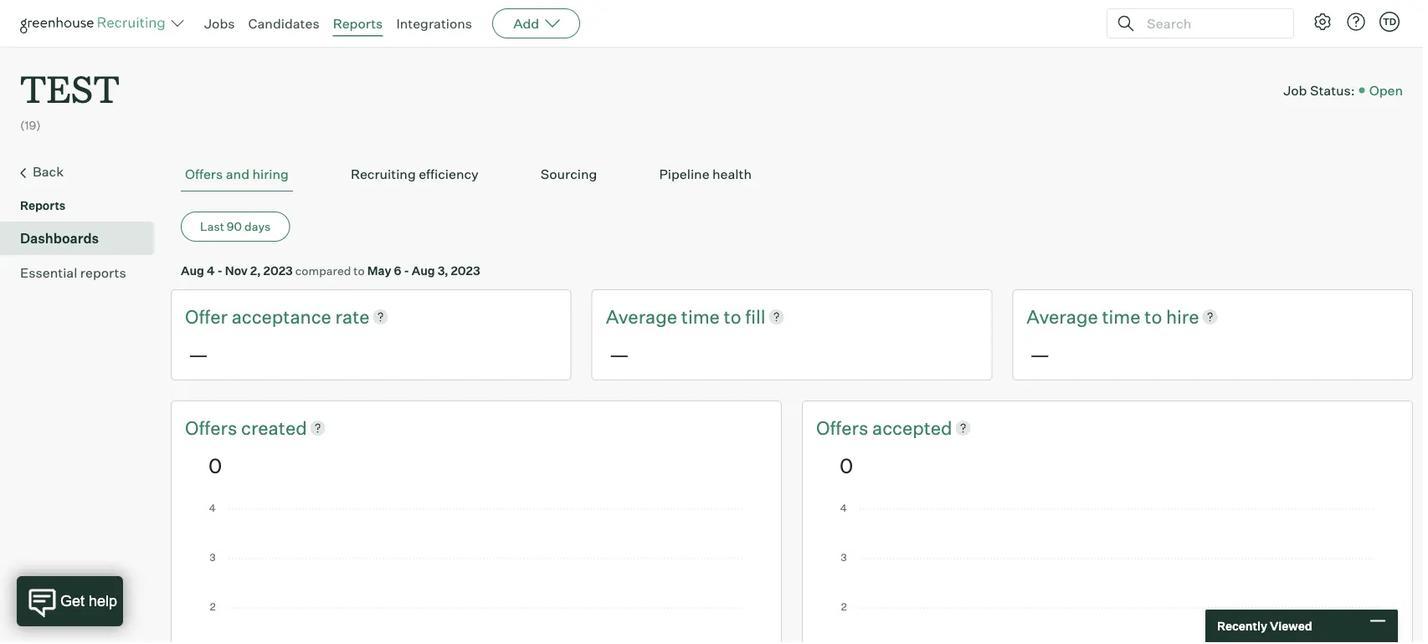 Task type: describe. For each thing, give the bounding box(es) containing it.
time link for fill
[[681, 304, 724, 330]]

dashboards link
[[20, 229, 147, 249]]

offers and hiring button
[[181, 158, 293, 192]]

viewed
[[1270, 620, 1313, 634]]

status:
[[1310, 82, 1356, 99]]

offers inside button
[[185, 166, 223, 183]]

td
[[1383, 16, 1397, 27]]

0 for created
[[209, 453, 222, 478]]

candidates link
[[248, 15, 320, 32]]

recently
[[1218, 620, 1268, 634]]

may
[[367, 264, 392, 278]]

1 2023 from the left
[[263, 264, 293, 278]]

2 2023 from the left
[[451, 264, 480, 278]]

recently viewed
[[1218, 620, 1313, 634]]

average time to for fill
[[606, 305, 746, 328]]

sourcing
[[541, 166, 597, 183]]

jobs link
[[204, 15, 235, 32]]

reports
[[80, 265, 126, 282]]

to link for hire
[[1145, 304, 1166, 330]]

6
[[394, 264, 402, 278]]

greenhouse recruiting image
[[20, 13, 171, 33]]

acceptance
[[232, 305, 331, 328]]

average link for fill
[[606, 304, 681, 330]]

jobs
[[204, 15, 235, 32]]

time for fill
[[681, 305, 720, 328]]

— for fill
[[609, 342, 630, 367]]

xychart image for created
[[209, 505, 744, 644]]

integrations link
[[396, 15, 472, 32]]

last
[[200, 220, 224, 234]]

2 aug from the left
[[412, 264, 435, 278]]

time link for hire
[[1102, 304, 1145, 330]]

to link for fill
[[724, 304, 746, 330]]

offers for accepted
[[816, 417, 873, 440]]

job status:
[[1284, 82, 1356, 99]]

accepted link
[[873, 415, 953, 441]]

last 90 days button
[[181, 212, 290, 242]]

last 90 days
[[200, 220, 271, 234]]

aug 4 - nov 2, 2023 compared to may 6 - aug 3, 2023
[[181, 264, 480, 278]]

health
[[713, 166, 752, 183]]

rate
[[335, 305, 370, 328]]

rate link
[[335, 304, 370, 330]]

(19)
[[20, 118, 41, 132]]

0 for accepted
[[840, 453, 854, 478]]

offer acceptance
[[185, 305, 335, 328]]

offers link for created
[[185, 415, 241, 441]]

candidates
[[248, 15, 320, 32]]

essential reports
[[20, 265, 126, 282]]

configure image
[[1313, 12, 1333, 32]]

accepted
[[873, 417, 953, 440]]

td button
[[1377, 8, 1404, 35]]



Task type: vqa. For each thing, say whether or not it's contained in the screenshot.
the left time
yes



Task type: locate. For each thing, give the bounding box(es) containing it.
0 horizontal spatial 2023
[[263, 264, 293, 278]]

2 horizontal spatial to
[[1145, 305, 1162, 328]]

1 time link from the left
[[681, 304, 724, 330]]

test link
[[20, 47, 120, 117]]

created
[[241, 417, 307, 440]]

2,
[[250, 264, 261, 278]]

to left hire
[[1145, 305, 1162, 328]]

offers link for accepted
[[816, 415, 873, 441]]

1 horizontal spatial average link
[[1027, 304, 1102, 330]]

offers link
[[185, 415, 241, 441], [816, 415, 873, 441]]

average link
[[606, 304, 681, 330], [1027, 304, 1102, 330]]

- right 4
[[217, 264, 223, 278]]

to left "fill"
[[724, 305, 742, 328]]

1 horizontal spatial 0
[[840, 453, 854, 478]]

0 horizontal spatial to link
[[724, 304, 746, 330]]

to left may
[[354, 264, 365, 278]]

- right 6
[[404, 264, 409, 278]]

1 horizontal spatial time link
[[1102, 304, 1145, 330]]

days
[[245, 220, 271, 234]]

time left "fill"
[[681, 305, 720, 328]]

xychart image
[[209, 505, 744, 644], [840, 505, 1376, 644]]

dashboards
[[20, 230, 99, 247]]

aug left the 3,
[[412, 264, 435, 278]]

average for hire
[[1027, 305, 1098, 328]]

1 horizontal spatial time
[[1102, 305, 1141, 328]]

offer link
[[185, 304, 232, 330]]

offers for created
[[185, 417, 241, 440]]

1 horizontal spatial average time to
[[1027, 305, 1166, 328]]

2 offers link from the left
[[816, 415, 873, 441]]

integrations
[[396, 15, 472, 32]]

hire
[[1166, 305, 1200, 328]]

td button
[[1380, 12, 1400, 32]]

1 average time to from the left
[[606, 305, 746, 328]]

1 horizontal spatial to link
[[1145, 304, 1166, 330]]

recruiting efficiency button
[[347, 158, 483, 192]]

1 horizontal spatial to
[[724, 305, 742, 328]]

fill link
[[746, 304, 766, 330]]

1 - from the left
[[217, 264, 223, 278]]

to
[[354, 264, 365, 278], [724, 305, 742, 328], [1145, 305, 1162, 328]]

2 average time to from the left
[[1027, 305, 1166, 328]]

1 horizontal spatial -
[[404, 264, 409, 278]]

time
[[681, 305, 720, 328], [1102, 305, 1141, 328]]

0 horizontal spatial time
[[681, 305, 720, 328]]

2023
[[263, 264, 293, 278], [451, 264, 480, 278]]

tab list containing offers and hiring
[[181, 158, 1404, 192]]

aug left 4
[[181, 264, 204, 278]]

test (19)
[[20, 64, 120, 132]]

add
[[513, 15, 539, 32]]

sourcing button
[[537, 158, 602, 192]]

1 aug from the left
[[181, 264, 204, 278]]

2 to link from the left
[[1145, 304, 1166, 330]]

1 xychart image from the left
[[209, 505, 744, 644]]

fill
[[746, 305, 766, 328]]

pipeline
[[659, 166, 710, 183]]

1 horizontal spatial aug
[[412, 264, 435, 278]]

recruiting efficiency
[[351, 166, 479, 183]]

test
[[20, 64, 120, 113]]

Search text field
[[1143, 11, 1279, 36]]

0 horizontal spatial 0
[[209, 453, 222, 478]]

aug
[[181, 264, 204, 278], [412, 264, 435, 278]]

1 horizontal spatial average
[[1027, 305, 1098, 328]]

hiring
[[252, 166, 289, 183]]

to for hire
[[1145, 305, 1162, 328]]

back
[[33, 163, 64, 180]]

0 horizontal spatial reports
[[20, 199, 66, 213]]

nov
[[225, 264, 248, 278]]

tab list
[[181, 158, 1404, 192]]

average time to
[[606, 305, 746, 328], [1027, 305, 1166, 328]]

compared
[[295, 264, 351, 278]]

2 time link from the left
[[1102, 304, 1145, 330]]

time link left fill link
[[681, 304, 724, 330]]

and
[[226, 166, 250, 183]]

reports down back
[[20, 199, 66, 213]]

1 horizontal spatial —
[[609, 342, 630, 367]]

to link
[[724, 304, 746, 330], [1145, 304, 1166, 330]]

acceptance link
[[232, 304, 335, 330]]

efficiency
[[419, 166, 479, 183]]

1 horizontal spatial 2023
[[451, 264, 480, 278]]

reports right candidates
[[333, 15, 383, 32]]

time for hire
[[1102, 305, 1141, 328]]

offers and hiring
[[185, 166, 289, 183]]

2023 right the 3,
[[451, 264, 480, 278]]

2 xychart image from the left
[[840, 505, 1376, 644]]

1 horizontal spatial xychart image
[[840, 505, 1376, 644]]

1 0 from the left
[[209, 453, 222, 478]]

average link for hire
[[1027, 304, 1102, 330]]

2 average from the left
[[1027, 305, 1098, 328]]

1 average link from the left
[[606, 304, 681, 330]]

time link
[[681, 304, 724, 330], [1102, 304, 1145, 330]]

0 horizontal spatial time link
[[681, 304, 724, 330]]

time link left 'hire' link
[[1102, 304, 1145, 330]]

3,
[[438, 264, 448, 278]]

created link
[[241, 415, 307, 441]]

2 horizontal spatial —
[[1030, 342, 1050, 367]]

0 horizontal spatial -
[[217, 264, 223, 278]]

2 — from the left
[[609, 342, 630, 367]]

0 horizontal spatial —
[[188, 342, 209, 367]]

open
[[1370, 82, 1404, 99]]

3 — from the left
[[1030, 342, 1050, 367]]

2 - from the left
[[404, 264, 409, 278]]

pipeline health button
[[655, 158, 756, 192]]

xychart image for accepted
[[840, 505, 1376, 644]]

reports link
[[333, 15, 383, 32]]

—
[[188, 342, 209, 367], [609, 342, 630, 367], [1030, 342, 1050, 367]]

average
[[606, 305, 677, 328], [1027, 305, 1098, 328]]

0
[[209, 453, 222, 478], [840, 453, 854, 478]]

pipeline health
[[659, 166, 752, 183]]

90
[[227, 220, 242, 234]]

2 average link from the left
[[1027, 304, 1102, 330]]

0 horizontal spatial average
[[606, 305, 677, 328]]

reports
[[333, 15, 383, 32], [20, 199, 66, 213]]

1 horizontal spatial reports
[[333, 15, 383, 32]]

0 horizontal spatial offers link
[[185, 415, 241, 441]]

to for fill
[[724, 305, 742, 328]]

add button
[[493, 8, 580, 39]]

back link
[[20, 162, 147, 184]]

2 0 from the left
[[840, 453, 854, 478]]

average for fill
[[606, 305, 677, 328]]

hire link
[[1166, 304, 1200, 330]]

— for hire
[[1030, 342, 1050, 367]]

offer
[[185, 305, 228, 328]]

4
[[207, 264, 215, 278]]

offers
[[185, 166, 223, 183], [185, 417, 241, 440], [816, 417, 873, 440]]

1 average from the left
[[606, 305, 677, 328]]

essential
[[20, 265, 77, 282]]

0 horizontal spatial average link
[[606, 304, 681, 330]]

0 horizontal spatial xychart image
[[209, 505, 744, 644]]

2023 right 2,
[[263, 264, 293, 278]]

0 vertical spatial reports
[[333, 15, 383, 32]]

time left hire
[[1102, 305, 1141, 328]]

0 horizontal spatial average time to
[[606, 305, 746, 328]]

1 offers link from the left
[[185, 415, 241, 441]]

average time to for hire
[[1027, 305, 1166, 328]]

0 horizontal spatial aug
[[181, 264, 204, 278]]

job
[[1284, 82, 1308, 99]]

1 to link from the left
[[724, 304, 746, 330]]

-
[[217, 264, 223, 278], [404, 264, 409, 278]]

1 time from the left
[[681, 305, 720, 328]]

0 horizontal spatial to
[[354, 264, 365, 278]]

recruiting
[[351, 166, 416, 183]]

1 — from the left
[[188, 342, 209, 367]]

essential reports link
[[20, 263, 147, 283]]

1 vertical spatial reports
[[20, 199, 66, 213]]

2 time from the left
[[1102, 305, 1141, 328]]

1 horizontal spatial offers link
[[816, 415, 873, 441]]



